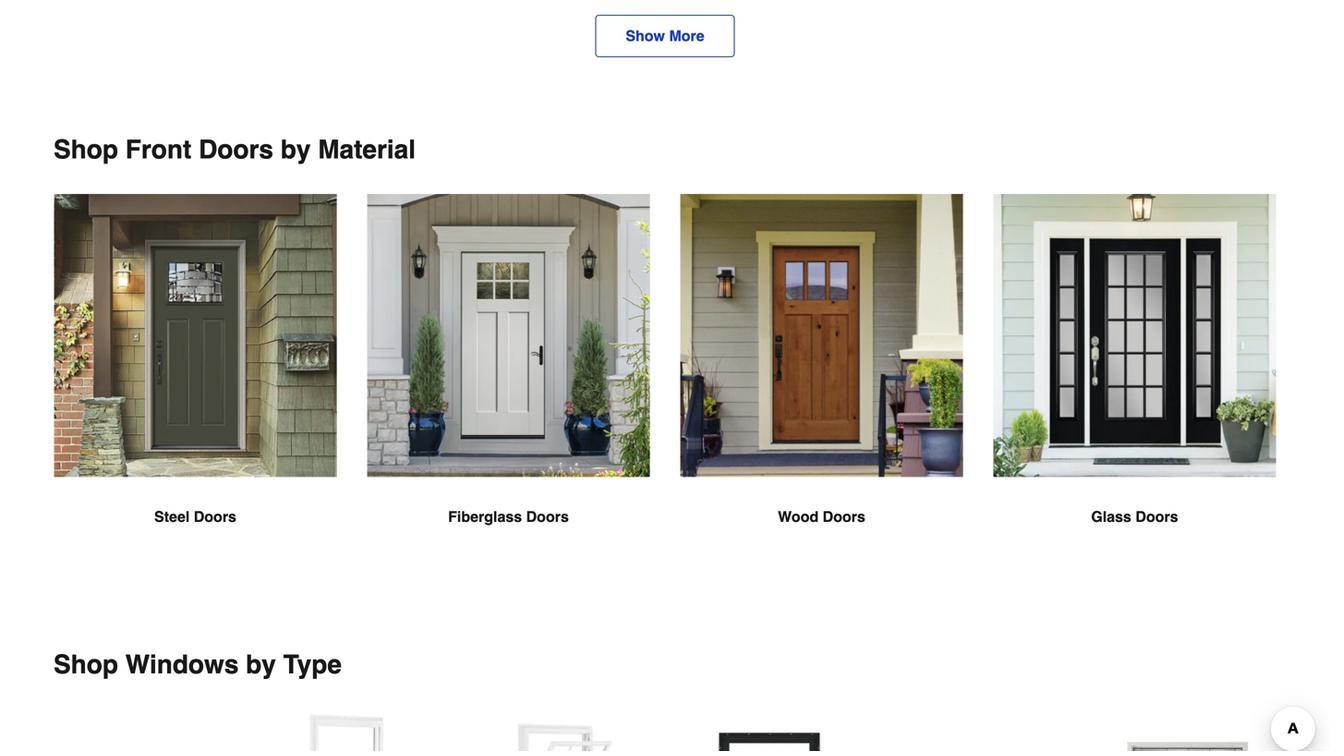Task type: vqa. For each thing, say whether or not it's contained in the screenshot.
the bottom shop
yes



Task type: locate. For each thing, give the bounding box(es) containing it.
by left "type"
[[246, 650, 276, 679]]

doors right wood
[[823, 508, 866, 525]]

glass doors link
[[993, 194, 1277, 572]]

1 shop from the top
[[54, 135, 118, 164]]

by
[[281, 135, 311, 164], [246, 650, 276, 679]]

0 horizontal spatial by
[[246, 650, 276, 679]]

shop
[[54, 135, 118, 164], [54, 650, 118, 679]]

a single hung white-frame window with the lower panel swung out. image
[[262, 709, 442, 751]]

type
[[283, 650, 342, 679]]

more
[[669, 27, 705, 44]]

fiberglass doors link
[[367, 194, 651, 572]]

doors right the fiberglass at the bottom left of the page
[[526, 508, 569, 525]]

doors for glass doors
[[1136, 508, 1179, 525]]

1 horizontal spatial by
[[281, 135, 311, 164]]

wood doors link
[[680, 194, 964, 572]]

2 shop from the top
[[54, 650, 118, 679]]

doors for steel doors
[[194, 508, 237, 525]]

0 vertical spatial shop
[[54, 135, 118, 164]]

glass
[[1092, 508, 1132, 525]]

doors right front
[[199, 135, 274, 164]]

fiberglass
[[448, 508, 522, 525]]

1 vertical spatial by
[[246, 650, 276, 679]]

shop windows by type
[[54, 650, 342, 679]]

a casement window with a black frame. image
[[680, 709, 859, 751]]

shop for shop windows by type
[[54, 650, 118, 679]]

steel
[[154, 508, 190, 525]]

windows
[[125, 650, 239, 679]]

0 vertical spatial by
[[281, 135, 311, 164]]

fiberglass doors
[[448, 508, 569, 525]]

show more button
[[595, 15, 735, 57]]

doors right glass
[[1136, 508, 1179, 525]]

shop for shop front doors by material
[[54, 135, 118, 164]]

1 vertical spatial shop
[[54, 650, 118, 679]]

doors
[[199, 135, 274, 164], [194, 508, 237, 525], [526, 508, 569, 525], [823, 508, 866, 525], [1136, 508, 1179, 525]]

doors right steel
[[194, 508, 237, 525]]

by left material
[[281, 135, 311, 164]]

a double hung white-frame window with both panels swung out. image
[[471, 709, 651, 751]]

show
[[626, 27, 665, 44]]



Task type: describe. For each thing, give the bounding box(es) containing it.
a black full-lite single front door with sidelights. image
[[993, 194, 1277, 477]]

steel doors
[[154, 508, 237, 525]]

material
[[318, 135, 416, 164]]

steel doors link
[[54, 194, 337, 572]]

shop front doors by material
[[54, 135, 416, 164]]

wood doors
[[778, 508, 866, 525]]

doors for fiberglass doors
[[526, 508, 569, 525]]

a white craftsman-style quarter-lite single front door on a house with gray board and batten siding. image
[[367, 194, 651, 477]]

an accent window with a white frame and decorative privacy glass. image
[[1098, 709, 1277, 751]]

glass doors
[[1092, 508, 1179, 525]]

front
[[125, 135, 192, 164]]

doors for wood doors
[[823, 508, 866, 525]]

a front porch with a wood craftsman-style front door with a three-lite window at the top. image
[[680, 194, 964, 477]]

show more
[[626, 27, 705, 44]]

a green steel front door with decorative glass on a house with green shake siding. image
[[54, 194, 337, 477]]

wood
[[778, 508, 819, 525]]



